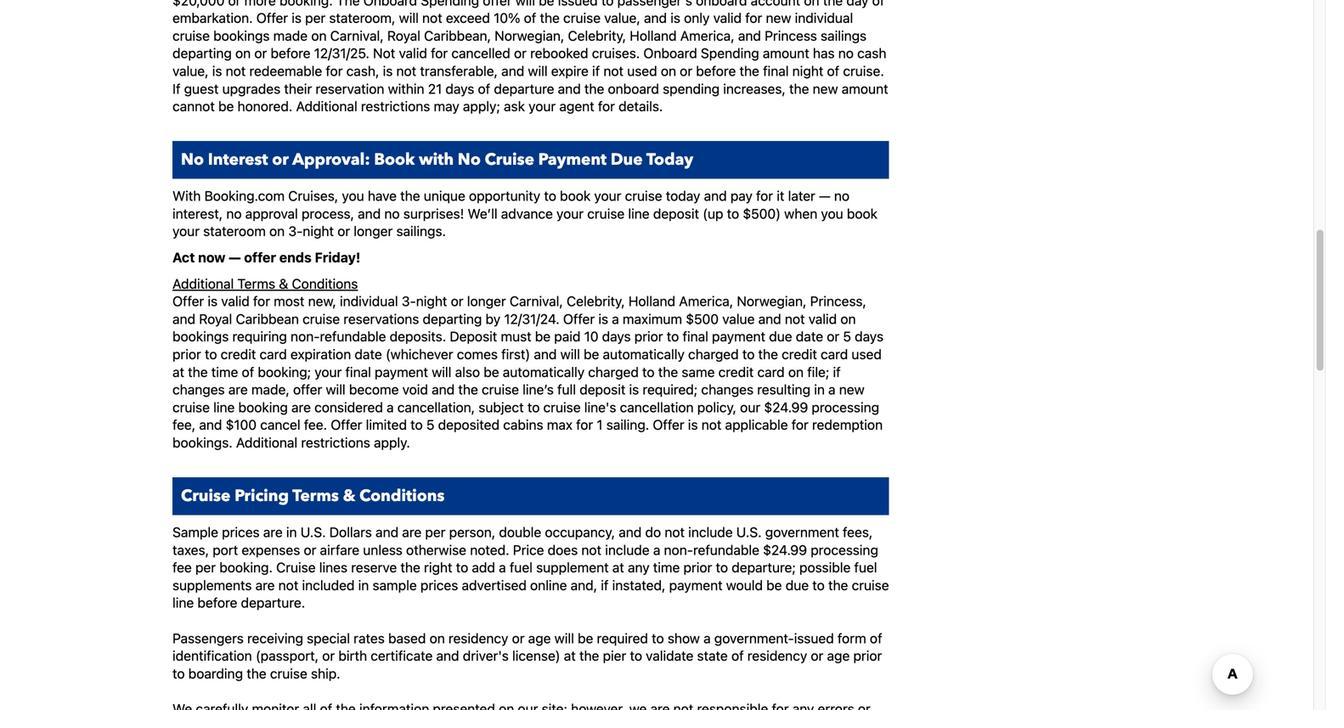 Task type: describe. For each thing, give the bounding box(es) containing it.
sample
[[172, 524, 218, 540]]

or down special
[[322, 648, 335, 664]]

not down policy,
[[701, 417, 722, 433]]

with
[[172, 188, 201, 204]]

0 horizontal spatial 5
[[426, 417, 435, 433]]

be down 12/31/24.
[[535, 329, 551, 345]]

to down maximum
[[667, 329, 679, 345]]

by
[[486, 311, 501, 327]]

cancel
[[260, 417, 300, 433]]

1 vertical spatial cruise
[[181, 485, 231, 507]]

unless
[[363, 542, 403, 558]]

is up cancellation on the bottom
[[629, 382, 639, 398]]

longer inside with booking.com cruises, you have the unique opportunity to book your cruise today and pay for it later — no interest, no approval process, and no surprises! we'll advance your cruise line deposit (up to $500) when you book your stateroom on 3-night or longer sailings.
[[354, 223, 393, 239]]

processing inside sample prices are in u.s. dollars and are per person, double occupancy, and do not include u.s. government fees, taxes, port expenses or airfare unless otherwise noted. price does not include a non-refundable $24.99 processing fee per booking. cruise lines reserve the right to add a fuel supplement at any time prior to departure; possible fuel supplements are not included in sample prices advertised online and, if instated, payment would be due to the cruise line before departure.
[[811, 542, 878, 558]]

1 horizontal spatial residency
[[747, 648, 807, 664]]

approval:
[[292, 149, 370, 171]]

or down the issued
[[811, 648, 823, 664]]

to up advance
[[544, 188, 556, 204]]

individual
[[340, 293, 398, 309]]

on inside passengers receiving special rates based on residency or age will be required to show a government-issued form of identification (passport, or birth certificate and driver's license) at the pier to validate state of residency or age prior to boarding the cruise ship.
[[430, 630, 445, 646]]

occupancy,
[[545, 524, 615, 540]]

payment inside sample prices are in u.s. dollars and are per person, double occupancy, and do not include u.s. government fees, taxes, port expenses or airfare unless otherwise noted. price does not include a non-refundable $24.99 processing fee per booking. cruise lines reserve the right to add a fuel supplement at any time prior to departure; possible fuel supplements are not included in sample prices advertised online and, if instated, payment would be due to the cruise line before departure.
[[669, 577, 723, 593]]

a inside passengers receiving special rates based on residency or age will be required to show a government-issued form of identification (passport, or birth certificate and driver's license) at the pier to validate state of residency or age prior to boarding the cruise ship.
[[703, 630, 711, 646]]

processing inside additional terms & conditions offer is valid for most new, individual 3-night or longer carnival, celebrity, holland america, norwegian, princess, and royal caribbean cruise reservations departing by 12/31/24. offer is a maximum $500 value and not valid on bookings requiring non-refundable deposits. deposit must be paid 10 days prior to final payment due date or 5 days prior to credit card expiration date (whichever comes first) and will be automatically charged to the credit card used at the time of booking; your final payment will also be automatically charged to the same credit card on file; if changes are made, offer will become void and the cruise line's full deposit is required; changes resulting in a new cruise line booking are considered a cancellation, subject to cruise line's cancellation policy, our $24.99 processing fee, and $100 cancel fee. offer limited to 5 deposited cabins max for 1 sailing. offer is not applicable for redemption bookings. additional restrictions apply.
[[812, 399, 879, 415]]

surprises!
[[403, 206, 464, 222]]

government-
[[714, 630, 794, 646]]

no interest or approval: book with no cruise payment due today
[[181, 149, 693, 171]]

friday!
[[315, 249, 360, 265]]

to up 'validate' on the bottom of page
[[652, 630, 664, 646]]

most
[[274, 293, 304, 309]]

booking.
[[219, 559, 273, 576]]

or inside with booking.com cruises, you have the unique opportunity to book your cruise today and pay for it later — no interest, no approval process, and no surprises! we'll advance your cruise line deposit (up to $500) when you book your stateroom on 3-night or longer sailings.
[[337, 223, 350, 239]]

& inside additional terms & conditions offer is valid for most new, individual 3-night or longer carnival, celebrity, holland america, norwegian, princess, and royal caribbean cruise reservations departing by 12/31/24. offer is a maximum $500 value and not valid on bookings requiring non-refundable deposits. deposit must be paid 10 days prior to final payment due date or 5 days prior to credit card expiration date (whichever comes first) and will be automatically charged to the credit card used at the time of booking; your final payment will also be automatically charged to the same credit card on file; if changes are made, offer will become void and the cruise line's full deposit is required; changes resulting in a new cruise line booking are considered a cancellation, subject to cruise line's cancellation policy, our $24.99 processing fee, and $100 cancel fee. offer limited to 5 deposited cabins max for 1 sailing. offer is not applicable for redemption bookings. additional restrictions apply.
[[279, 276, 288, 292]]

1 horizontal spatial book
[[847, 206, 878, 222]]

taxes,
[[172, 542, 209, 558]]

apply.
[[374, 435, 410, 451]]

your right advance
[[557, 206, 584, 222]]

not up departure. in the bottom left of the page
[[278, 577, 298, 593]]

12/31/24.
[[504, 311, 560, 327]]

and down have at the left top of page
[[358, 206, 381, 222]]

prior down maximum
[[634, 329, 663, 345]]

your down the interest,
[[172, 223, 200, 239]]

1 vertical spatial include
[[605, 542, 650, 558]]

validate
[[646, 648, 694, 664]]

deposits.
[[390, 329, 446, 345]]

2 horizontal spatial card
[[821, 346, 848, 362]]

0 vertical spatial per
[[425, 524, 446, 540]]

the left pier
[[579, 648, 599, 664]]

offer down considered
[[331, 417, 362, 433]]

passengers receiving special rates based on residency or age will be required to show a government-issued form of identification (passport, or birth certificate and driver's license) at the pier to validate state of residency or age prior to boarding the cruise ship.
[[172, 630, 882, 682]]

to down cancellation,
[[410, 417, 423, 433]]

for down the "resulting"
[[792, 417, 809, 433]]

1 horizontal spatial credit
[[718, 364, 754, 380]]

2 horizontal spatial credit
[[782, 346, 817, 362]]

offer up royal
[[172, 293, 204, 309]]

to down the bookings
[[205, 346, 217, 362]]

pricing
[[235, 485, 289, 507]]

0 vertical spatial you
[[342, 188, 364, 204]]

not down norwegian,
[[785, 311, 805, 327]]

to right pier
[[630, 648, 642, 664]]

cruise left the today at the top of page
[[625, 188, 662, 204]]

cruise up the max at left bottom
[[543, 399, 581, 415]]

1 vertical spatial payment
[[375, 364, 428, 380]]

your down due
[[594, 188, 621, 204]]

departure;
[[732, 559, 796, 576]]

port
[[213, 542, 238, 558]]

max
[[547, 417, 573, 433]]

a up limited
[[387, 399, 394, 415]]

royal
[[199, 311, 232, 327]]

due inside additional terms & conditions offer is valid for most new, individual 3-night or longer carnival, celebrity, holland america, norwegian, princess, and royal caribbean cruise reservations departing by 12/31/24. offer is a maximum $500 value and not valid on bookings requiring non-refundable deposits. deposit must be paid 10 days prior to final payment due date or 5 days prior to credit card expiration date (whichever comes first) and will be automatically charged to the credit card used at the time of booking; your final payment will also be automatically charged to the same credit card on file; if changes are made, offer will become void and the cruise line's full deposit is required; changes resulting in a new cruise line booking are considered a cancellation, subject to cruise line's cancellation policy, our $24.99 processing fee, and $100 cancel fee. offer limited to 5 deposited cabins max for 1 sailing. offer is not applicable for redemption bookings. additional restrictions apply.
[[769, 329, 792, 345]]

and up the bookings.
[[199, 417, 222, 433]]

with booking.com cruises, you have the unique opportunity to book your cruise today and pay for it later — no interest, no approval process, and no surprises! we'll advance your cruise line deposit (up to $500) when you book your stateroom on 3-night or longer sailings.
[[172, 188, 878, 239]]

caribbean
[[236, 311, 299, 327]]

sample
[[373, 577, 417, 593]]

1 horizontal spatial age
[[827, 648, 850, 664]]

identification
[[172, 648, 252, 664]]

are up otherwise
[[402, 524, 422, 540]]

0 horizontal spatial —
[[229, 249, 241, 265]]

are up expenses
[[263, 524, 283, 540]]

or inside sample prices are in u.s. dollars and are per person, double occupancy, and do not include u.s. government fees, taxes, port expenses or airfare unless otherwise noted. price does not include a non-refundable $24.99 processing fee per booking. cruise lines reserve the right to add a fuel supplement at any time prior to departure; possible fuel supplements are not included in sample prices advertised online and, if instated, payment would be due to the cruise line before departure.
[[304, 542, 316, 558]]

must
[[501, 329, 531, 345]]

cruises,
[[288, 188, 338, 204]]

the down also at the left bottom of the page
[[458, 382, 478, 398]]

1 vertical spatial you
[[821, 206, 843, 222]]

the up sample
[[401, 559, 420, 576]]

be down '10'
[[584, 346, 599, 362]]

at inside passengers receiving special rates based on residency or age will be required to show a government-issued form of identification (passport, or birth certificate and driver's license) at the pier to validate state of residency or age prior to boarding the cruise ship.
[[564, 648, 576, 664]]

and up the bookings
[[172, 311, 195, 327]]

required
[[597, 630, 648, 646]]

and up (up
[[704, 188, 727, 204]]

0 horizontal spatial in
[[286, 524, 297, 540]]

for left the 1
[[576, 417, 593, 433]]

0 vertical spatial include
[[688, 524, 733, 540]]

pier
[[603, 648, 626, 664]]

1 vertical spatial automatically
[[503, 364, 585, 380]]

approval
[[245, 206, 298, 222]]

1 vertical spatial valid
[[809, 311, 837, 327]]

is down policy,
[[688, 417, 698, 433]]

refundable inside sample prices are in u.s. dollars and are per person, double occupancy, and do not include u.s. government fees, taxes, port expenses or airfare unless otherwise noted. price does not include a non-refundable $24.99 processing fee per booking. cruise lines reserve the right to add a fuel supplement at any time prior to departure; possible fuel supplements are not included in sample prices advertised online and, if instated, payment would be due to the cruise line before departure.
[[693, 542, 759, 558]]

1 no from the left
[[181, 149, 204, 171]]

issued
[[794, 630, 834, 646]]

to up would
[[716, 559, 728, 576]]

1 horizontal spatial &
[[343, 485, 355, 507]]

pay
[[730, 188, 753, 204]]

dollars
[[329, 524, 372, 540]]

advertised
[[462, 577, 527, 593]]

cruise up fee,
[[172, 399, 210, 415]]

3- inside additional terms & conditions offer is valid for most new, individual 3-night or longer carnival, celebrity, holland america, norwegian, princess, and royal caribbean cruise reservations departing by 12/31/24. offer is a maximum $500 value and not valid on bookings requiring non-refundable deposits. deposit must be paid 10 days prior to final payment due date or 5 days prior to credit card expiration date (whichever comes first) and will be automatically charged to the credit card used at the time of booking; your final payment will also be automatically charged to the same credit card on file; if changes are made, offer will become void and the cruise line's full deposit is required; changes resulting in a new cruise line booking are considered a cancellation, subject to cruise line's cancellation policy, our $24.99 processing fee, and $100 cancel fee. offer limited to 5 deposited cabins max for 1 sailing. offer is not applicable for redemption bookings. additional restrictions apply.
[[402, 293, 416, 309]]

would
[[726, 577, 763, 593]]

night inside with booking.com cruises, you have the unique opportunity to book your cruise today and pay for it later — no interest, no approval process, and no surprises! we'll advance your cruise line deposit (up to $500) when you book your stateroom on 3-night or longer sailings.
[[303, 223, 334, 239]]

carnival,
[[510, 293, 563, 309]]

2 fuel from the left
[[854, 559, 877, 576]]

and down paid
[[534, 346, 557, 362]]

special
[[307, 630, 350, 646]]

on up the "resulting"
[[788, 364, 804, 380]]

1 horizontal spatial no
[[384, 206, 400, 222]]

0 vertical spatial 5
[[843, 329, 851, 345]]

be inside passengers receiving special rates based on residency or age will be required to show a government-issued form of identification (passport, or birth certificate and driver's license) at the pier to validate state of residency or age prior to boarding the cruise ship.
[[578, 630, 593, 646]]

2 horizontal spatial no
[[834, 188, 850, 204]]

1 vertical spatial charged
[[588, 364, 639, 380]]

it
[[777, 188, 784, 204]]

a right the add
[[499, 559, 506, 576]]

considered
[[314, 399, 383, 415]]

redemption
[[812, 417, 883, 433]]

supplements
[[172, 577, 252, 593]]

new,
[[308, 293, 336, 309]]

and inside passengers receiving special rates based on residency or age will be required to show a government-issued form of identification (passport, or birth certificate and driver's license) at the pier to validate state of residency or age prior to boarding the cruise ship.
[[436, 648, 459, 664]]

$500
[[686, 311, 719, 327]]

and left do on the bottom of the page
[[619, 524, 642, 540]]

a down do on the bottom of the page
[[653, 542, 660, 558]]

night inside additional terms & conditions offer is valid for most new, individual 3-night or longer carnival, celebrity, holland america, norwegian, princess, and royal caribbean cruise reservations departing by 12/31/24. offer is a maximum $500 value and not valid on bookings requiring non-refundable deposits. deposit must be paid 10 days prior to final payment due date or 5 days prior to credit card expiration date (whichever comes first) and will be automatically charged to the credit card used at the time of booking; your final payment will also be automatically charged to the same credit card on file; if changes are made, offer will become void and the cruise line's full deposit is required; changes resulting in a new cruise line booking are considered a cancellation, subject to cruise line's cancellation policy, our $24.99 processing fee, and $100 cancel fee. offer limited to 5 deposited cabins max for 1 sailing. offer is not applicable for redemption bookings. additional restrictions apply.
[[416, 293, 447, 309]]

sample prices are in u.s. dollars and are per person, double occupancy, and do not include u.s. government fees, taxes, port expenses or airfare unless otherwise noted. price does not include a non-refundable $24.99 processing fee per booking. cruise lines reserve the right to add a fuel supplement at any time prior to departure; possible fuel supplements are not included in sample prices advertised online and, if instated, payment would be due to the cruise line before departure.
[[172, 524, 889, 611]]

0 vertical spatial cruise
[[485, 149, 534, 171]]

be down comes
[[484, 364, 499, 380]]

not down occupancy,
[[581, 542, 602, 558]]

the down "possible"
[[828, 577, 848, 593]]

birth
[[338, 648, 367, 664]]

are up fee.
[[291, 399, 311, 415]]

will down paid
[[560, 346, 580, 362]]

at inside sample prices are in u.s. dollars and are per person, double occupancy, and do not include u.s. government fees, taxes, port expenses or airfare unless otherwise noted. price does not include a non-refundable $24.99 processing fee per booking. cruise lines reserve the right to add a fuel supplement at any time prior to departure; possible fuel supplements are not included in sample prices advertised online and, if instated, payment would be due to the cruise line before departure.
[[612, 559, 624, 576]]

2 horizontal spatial of
[[870, 630, 882, 646]]

2 changes from the left
[[701, 382, 754, 398]]

will left also at the left bottom of the page
[[432, 364, 451, 380]]

1 horizontal spatial date
[[796, 329, 823, 345]]

payment
[[538, 149, 607, 171]]

— inside with booking.com cruises, you have the unique opportunity to book your cruise today and pay for it later — no interest, no approval process, and no surprises! we'll advance your cruise line deposit (up to $500) when you book your stateroom on 3-night or longer sailings.
[[819, 188, 831, 204]]

line inside with booking.com cruises, you have the unique opportunity to book your cruise today and pay for it later — no interest, no approval process, and no surprises! we'll advance your cruise line deposit (up to $500) when you book your stateroom on 3-night or longer sailings.
[[628, 206, 650, 222]]

and up unless
[[376, 524, 399, 540]]

expenses
[[242, 542, 300, 558]]

become
[[349, 382, 399, 398]]

offer inside additional terms & conditions offer is valid for most new, individual 3-night or longer carnival, celebrity, holland america, norwegian, princess, and royal caribbean cruise reservations departing by 12/31/24. offer is a maximum $500 value and not valid on bookings requiring non-refundable deposits. deposit must be paid 10 days prior to final payment due date or 5 days prior to credit card expiration date (whichever comes first) and will be automatically charged to the credit card used at the time of booking; your final payment will also be automatically charged to the same credit card on file; if changes are made, offer will become void and the cruise line's full deposit is required; changes resulting in a new cruise line booking are considered a cancellation, subject to cruise line's cancellation policy, our $24.99 processing fee, and $100 cancel fee. offer limited to 5 deposited cabins max for 1 sailing. offer is not applicable for redemption bookings. additional restrictions apply.
[[293, 382, 322, 398]]

first)
[[501, 346, 530, 362]]

of inside additional terms & conditions offer is valid for most new, individual 3-night or longer carnival, celebrity, holland america, norwegian, princess, and royal caribbean cruise reservations departing by 12/31/24. offer is a maximum $500 value and not valid on bookings requiring non-refundable deposits. deposit must be paid 10 days prior to final payment due date or 5 days prior to credit card expiration date (whichever comes first) and will be automatically charged to the credit card used at the time of booking; your final payment will also be automatically charged to the same credit card on file; if changes are made, offer will become void and the cruise line's full deposit is required; changes resulting in a new cruise line booking are considered a cancellation, subject to cruise line's cancellation policy, our $24.99 processing fee, and $100 cancel fee. offer limited to 5 deposited cabins max for 1 sailing. offer is not applicable for redemption bookings. additional restrictions apply.
[[242, 364, 254, 380]]

or down princess,
[[827, 329, 839, 345]]

prior down the bookings
[[172, 346, 201, 362]]

0 horizontal spatial no
[[226, 206, 242, 222]]

1 horizontal spatial additional
[[236, 435, 297, 451]]

0 horizontal spatial offer
[[244, 249, 276, 265]]

line's
[[584, 399, 616, 415]]

ship.
[[311, 665, 340, 682]]

$24.99 inside sample prices are in u.s. dollars and are per person, double occupancy, and do not include u.s. government fees, taxes, port expenses or airfare unless otherwise noted. price does not include a non-refundable $24.99 processing fee per booking. cruise lines reserve the right to add a fuel supplement at any time prior to departure; possible fuel supplements are not included in sample prices advertised online and, if instated, payment would be due to the cruise line before departure.
[[763, 542, 807, 558]]

deposit inside with booking.com cruises, you have the unique opportunity to book your cruise today and pay for it later — no interest, no approval process, and no surprises! we'll advance your cruise line deposit (up to $500) when you book your stateroom on 3-night or longer sailings.
[[653, 206, 699, 222]]

non- inside sample prices are in u.s. dollars and are per person, double occupancy, and do not include u.s. government fees, taxes, port expenses or airfare unless otherwise noted. price does not include a non-refundable $24.99 processing fee per booking. cruise lines reserve the right to add a fuel supplement at any time prior to departure; possible fuel supplements are not included in sample prices advertised online and, if instated, payment would be due to the cruise line before departure.
[[664, 542, 693, 558]]

advance
[[501, 206, 553, 222]]

a down celebrity,
[[612, 311, 619, 327]]

to down value
[[742, 346, 755, 362]]

expiration
[[291, 346, 351, 362]]

deposited
[[438, 417, 500, 433]]

$100
[[226, 417, 257, 433]]

to up required;
[[642, 364, 655, 380]]

not right do on the bottom of the page
[[665, 524, 685, 540]]

required;
[[643, 382, 698, 398]]

to down the line's
[[527, 399, 540, 415]]

3- inside with booking.com cruises, you have the unique opportunity to book your cruise today and pay for it later — no interest, no approval process, and no surprises! we'll advance your cruise line deposit (up to $500) when you book your stateroom on 3-night or longer sailings.
[[288, 223, 303, 239]]

booking.com
[[204, 188, 285, 204]]

0 vertical spatial automatically
[[603, 346, 685, 362]]

with
[[419, 149, 454, 171]]

are up booking
[[228, 382, 248, 398]]

are up departure. in the bottom left of the page
[[255, 577, 275, 593]]

is up royal
[[208, 293, 218, 309]]

on down princess,
[[840, 311, 856, 327]]

fee,
[[172, 417, 196, 433]]

to left boarding
[[172, 665, 185, 682]]

2 days from the left
[[855, 329, 884, 345]]

0 horizontal spatial credit
[[221, 346, 256, 362]]

0 horizontal spatial additional
[[172, 276, 234, 292]]

comes
[[457, 346, 498, 362]]

will up considered
[[326, 382, 345, 398]]

or right interest
[[272, 149, 289, 171]]

2 vertical spatial in
[[358, 577, 369, 593]]

for inside with booking.com cruises, you have the unique opportunity to book your cruise today and pay for it later — no interest, no approval process, and no surprises! we'll advance your cruise line deposit (up to $500) when you book your stateroom on 3-night or longer sailings.
[[756, 188, 773, 204]]

today
[[666, 188, 700, 204]]

the down the bookings
[[188, 364, 208, 380]]

and up cancellation,
[[432, 382, 455, 398]]

conditions inside additional terms & conditions offer is valid for most new, individual 3-night or longer carnival, celebrity, holland america, norwegian, princess, and royal caribbean cruise reservations departing by 12/31/24. offer is a maximum $500 value and not valid on bookings requiring non-refundable deposits. deposit must be paid 10 days prior to final payment due date or 5 days prior to credit card expiration date (whichever comes first) and will be automatically charged to the credit card used at the time of booking; your final payment will also be automatically charged to the same credit card on file; if changes are made, offer will become void and the cruise line's full deposit is required; changes resulting in a new cruise line booking are considered a cancellation, subject to cruise line's cancellation policy, our $24.99 processing fee, and $100 cancel fee. offer limited to 5 deposited cabins max for 1 sailing. offer is not applicable for redemption bookings. additional restrictions apply.
[[292, 276, 358, 292]]

stateroom
[[203, 223, 266, 239]]

1 changes from the left
[[172, 382, 225, 398]]

prior inside sample prices are in u.s. dollars and are per person, double occupancy, and do not include u.s. government fees, taxes, port expenses or airfare unless otherwise noted. price does not include a non-refundable $24.99 processing fee per booking. cruise lines reserve the right to add a fuel supplement at any time prior to departure; possible fuel supplements are not included in sample prices advertised online and, if instated, payment would be due to the cruise line before departure.
[[683, 559, 712, 576]]

to left the add
[[456, 559, 468, 576]]

the up required;
[[658, 364, 678, 380]]

noted.
[[470, 542, 509, 558]]

instated,
[[612, 577, 666, 593]]

0 vertical spatial payment
[[712, 329, 765, 345]]

any
[[628, 559, 650, 576]]

new
[[839, 382, 865, 398]]

reserve
[[351, 559, 397, 576]]

a left new
[[828, 382, 836, 398]]

non- inside additional terms & conditions offer is valid for most new, individual 3-night or longer carnival, celebrity, holland america, norwegian, princess, and royal caribbean cruise reservations departing by 12/31/24. offer is a maximum $500 value and not valid on bookings requiring non-refundable deposits. deposit must be paid 10 days prior to final payment due date or 5 days prior to credit card expiration date (whichever comes first) and will be automatically charged to the credit card used at the time of booking; your final payment will also be automatically charged to the same credit card on file; if changes are made, offer will become void and the cruise line's full deposit is required; changes resulting in a new cruise line booking are considered a cancellation, subject to cruise line's cancellation policy, our $24.99 processing fee, and $100 cancel fee. offer limited to 5 deposited cabins max for 1 sailing. offer is not applicable for redemption bookings. additional restrictions apply.
[[291, 329, 320, 345]]

license)
[[512, 648, 560, 664]]

cruise down due
[[587, 206, 625, 222]]

act
[[172, 249, 195, 265]]

supplement
[[536, 559, 609, 576]]

double
[[499, 524, 541, 540]]

1 horizontal spatial final
[[683, 329, 708, 345]]

and down norwegian,
[[758, 311, 781, 327]]

void
[[402, 382, 428, 398]]

1 u.s. from the left
[[301, 524, 326, 540]]



Task type: locate. For each thing, give the bounding box(es) containing it.
processing up redemption
[[812, 399, 879, 415]]

additional terms & conditions offer is valid for most new, individual 3-night or longer carnival, celebrity, holland america, norwegian, princess, and royal caribbean cruise reservations departing by 12/31/24. offer is a maximum $500 value and not valid on bookings requiring non-refundable deposits. deposit must be paid 10 days prior to final payment due date or 5 days prior to credit card expiration date (whichever comes first) and will be automatically charged to the credit card used at the time of booking; your final payment will also be automatically charged to the same credit card on file; if changes are made, offer will become void and the cruise line's full deposit is required; changes resulting in a new cruise line booking are considered a cancellation, subject to cruise line's cancellation policy, our $24.99 processing fee, and $100 cancel fee. offer limited to 5 deposited cabins max for 1 sailing. offer is not applicable for redemption bookings. additional restrictions apply.
[[172, 276, 884, 451]]

opportunity
[[469, 188, 540, 204]]

0 horizontal spatial days
[[602, 329, 631, 345]]

u.s. up the departure;
[[736, 524, 762, 540]]

cruise up opportunity
[[485, 149, 534, 171]]

the
[[400, 188, 420, 204], [758, 346, 778, 362], [188, 364, 208, 380], [658, 364, 678, 380], [458, 382, 478, 398], [401, 559, 420, 576], [828, 577, 848, 593], [579, 648, 599, 664], [247, 665, 266, 682]]

do
[[645, 524, 661, 540]]

subject
[[479, 399, 524, 415]]

1 horizontal spatial per
[[425, 524, 446, 540]]

1 vertical spatial time
[[653, 559, 680, 576]]

fee.
[[304, 417, 327, 433]]

1 vertical spatial of
[[870, 630, 882, 646]]

conditions up 'new,'
[[292, 276, 358, 292]]

or left airfare
[[304, 542, 316, 558]]

1 horizontal spatial prices
[[420, 577, 458, 593]]

state
[[697, 648, 728, 664]]

cruise pricing terms & conditions
[[181, 485, 445, 507]]

0 horizontal spatial time
[[211, 364, 238, 380]]

prices down right
[[420, 577, 458, 593]]

process,
[[302, 206, 354, 222]]

airfare
[[320, 542, 359, 558]]

include right do on the bottom of the page
[[688, 524, 733, 540]]

you left have at the left top of page
[[342, 188, 364, 204]]

offer down cancellation on the bottom
[[653, 417, 684, 433]]

0 vertical spatial 3-
[[288, 223, 303, 239]]

0 horizontal spatial of
[[242, 364, 254, 380]]

charged up 'same'
[[688, 346, 739, 362]]

to
[[544, 188, 556, 204], [727, 206, 739, 222], [667, 329, 679, 345], [205, 346, 217, 362], [742, 346, 755, 362], [642, 364, 655, 380], [527, 399, 540, 415], [410, 417, 423, 433], [456, 559, 468, 576], [716, 559, 728, 576], [812, 577, 825, 593], [652, 630, 664, 646], [630, 648, 642, 664], [172, 665, 185, 682]]

1 vertical spatial terms
[[292, 485, 339, 507]]

processing down fees,
[[811, 542, 878, 558]]

due down norwegian,
[[769, 329, 792, 345]]

used
[[852, 346, 882, 362]]

booking
[[238, 399, 288, 415]]

driver's
[[463, 648, 509, 664]]

at right license)
[[564, 648, 576, 664]]

2 horizontal spatial at
[[612, 559, 624, 576]]

same
[[682, 364, 715, 380]]

3- up reservations
[[402, 293, 416, 309]]

days right '10'
[[602, 329, 631, 345]]

payment left would
[[669, 577, 723, 593]]

on right based
[[430, 630, 445, 646]]

0 horizontal spatial fuel
[[510, 559, 533, 576]]

0 horizontal spatial residency
[[449, 630, 508, 646]]

bookings.
[[172, 435, 233, 451]]

cruise up subject
[[482, 382, 519, 398]]

time right any on the bottom of page
[[653, 559, 680, 576]]

1 horizontal spatial no
[[458, 149, 481, 171]]

0 vertical spatial final
[[683, 329, 708, 345]]

2 no from the left
[[458, 149, 481, 171]]

terms up the dollars
[[292, 485, 339, 507]]

at inside additional terms & conditions offer is valid for most new, individual 3-night or longer carnival, celebrity, holland america, norwegian, princess, and royal caribbean cruise reservations departing by 12/31/24. offer is a maximum $500 value and not valid on bookings requiring non-refundable deposits. deposit must be paid 10 days prior to final payment due date or 5 days prior to credit card expiration date (whichever comes first) and will be automatically charged to the credit card used at the time of booking; your final payment will also be automatically charged to the same credit card on file; if changes are made, offer will become void and the cruise line's full deposit is required; changes resulting in a new cruise line booking are considered a cancellation, subject to cruise line's cancellation policy, our $24.99 processing fee, and $100 cancel fee. offer limited to 5 deposited cabins max for 1 sailing. offer is not applicable for redemption bookings. additional restrictions apply.
[[172, 364, 184, 380]]

age up license)
[[528, 630, 551, 646]]

2 horizontal spatial cruise
[[485, 149, 534, 171]]

america,
[[679, 293, 733, 309]]

the inside with booking.com cruises, you have the unique opportunity to book your cruise today and pay for it later — no interest, no approval process, and no surprises! we'll advance your cruise line deposit (up to $500) when you book your stateroom on 3-night or longer sailings.
[[400, 188, 420, 204]]

line down supplements
[[172, 595, 194, 611]]

0 horizontal spatial 3-
[[288, 223, 303, 239]]

cruise inside sample prices are in u.s. dollars and are per person, double occupancy, and do not include u.s. government fees, taxes, port expenses or airfare unless otherwise noted. price does not include a non-refundable $24.99 processing fee per booking. cruise lines reserve the right to add a fuel supplement at any time prior to departure; possible fuel supplements are not included in sample prices advertised online and, if instated, payment would be due to the cruise line before departure.
[[852, 577, 889, 593]]

cruise inside sample prices are in u.s. dollars and are per person, double occupancy, and do not include u.s. government fees, taxes, port expenses or airfare unless otherwise noted. price does not include a non-refundable $24.99 processing fee per booking. cruise lines reserve the right to add a fuel supplement at any time prior to departure; possible fuel supplements are not included in sample prices advertised online and, if instated, payment would be due to the cruise line before departure.
[[276, 559, 316, 576]]

applicable
[[725, 417, 788, 433]]

refundable inside additional terms & conditions offer is valid for most new, individual 3-night or longer carnival, celebrity, holland america, norwegian, princess, and royal caribbean cruise reservations departing by 12/31/24. offer is a maximum $500 value and not valid on bookings requiring non-refundable deposits. deposit must be paid 10 days prior to final payment due date or 5 days prior to credit card expiration date (whichever comes first) and will be automatically charged to the credit card used at the time of booking; your final payment will also be automatically charged to the same credit card on file; if changes are made, offer will become void and the cruise line's full deposit is required; changes resulting in a new cruise line booking are considered a cancellation, subject to cruise line's cancellation policy, our $24.99 processing fee, and $100 cancel fee. offer limited to 5 deposited cabins max for 1 sailing. offer is not applicable for redemption bookings. additional restrictions apply.
[[320, 329, 386, 345]]

offer
[[244, 249, 276, 265], [293, 382, 322, 398]]

0 vertical spatial date
[[796, 329, 823, 345]]

due
[[611, 149, 643, 171]]

0 horizontal spatial charged
[[588, 364, 639, 380]]

we'll
[[468, 206, 497, 222]]

1 horizontal spatial valid
[[809, 311, 837, 327]]

to down pay
[[727, 206, 739, 222]]

1 vertical spatial deposit
[[580, 382, 626, 398]]

changes up fee,
[[172, 382, 225, 398]]

add
[[472, 559, 495, 576]]

2 vertical spatial payment
[[669, 577, 723, 593]]

1 horizontal spatial 3-
[[402, 293, 416, 309]]

norwegian,
[[737, 293, 807, 309]]

cancellation,
[[397, 399, 475, 415]]

1 horizontal spatial deposit
[[653, 206, 699, 222]]

offer up paid
[[563, 311, 595, 327]]

1 horizontal spatial longer
[[467, 293, 506, 309]]

1 vertical spatial prices
[[420, 577, 458, 593]]

0 horizontal spatial line
[[172, 595, 194, 611]]

will inside passengers receiving special rates based on residency or age will be required to show a government-issued form of identification (passport, or birth certificate and driver's license) at the pier to validate state of residency or age prior to boarding the cruise ship.
[[554, 630, 574, 646]]

charged up line's
[[588, 364, 639, 380]]

additional
[[172, 276, 234, 292], [236, 435, 297, 451]]

1 horizontal spatial charged
[[688, 346, 739, 362]]

time inside sample prices are in u.s. dollars and are per person, double occupancy, and do not include u.s. government fees, taxes, port expenses or airfare unless otherwise noted. price does not include a non-refundable $24.99 processing fee per booking. cruise lines reserve the right to add a fuel supplement at any time prior to departure; possible fuel supplements are not included in sample prices advertised online and, if instated, payment would be due to the cruise line before departure.
[[653, 559, 680, 576]]

fees,
[[843, 524, 873, 540]]

government
[[765, 524, 839, 540]]

0 horizontal spatial no
[[181, 149, 204, 171]]

0 horizontal spatial cruise
[[181, 485, 231, 507]]

longer up by
[[467, 293, 506, 309]]

if right "file;"
[[833, 364, 841, 380]]

1 fuel from the left
[[510, 559, 533, 576]]

— right later
[[819, 188, 831, 204]]

10
[[584, 329, 598, 345]]

changes
[[172, 382, 225, 398], [701, 382, 754, 398]]

1 vertical spatial &
[[343, 485, 355, 507]]

1 horizontal spatial 5
[[843, 329, 851, 345]]

prior inside passengers receiving special rates based on residency or age will be required to show a government-issued form of identification (passport, or birth certificate and driver's license) at the pier to validate state of residency or age prior to boarding the cruise ship.
[[853, 648, 882, 664]]

credit right 'same'
[[718, 364, 754, 380]]

policy,
[[697, 399, 737, 415]]

prior down 'form'
[[853, 648, 882, 664]]

terms
[[237, 276, 275, 292], [292, 485, 339, 507]]

non- up the expiration
[[291, 329, 320, 345]]

1 vertical spatial date
[[355, 346, 382, 362]]

1 vertical spatial non-
[[664, 542, 693, 558]]

1 horizontal spatial —
[[819, 188, 831, 204]]

0 horizontal spatial longer
[[354, 223, 393, 239]]

1 horizontal spatial if
[[833, 364, 841, 380]]

0 vertical spatial deposit
[[653, 206, 699, 222]]

0 horizontal spatial final
[[345, 364, 371, 380]]

line inside additional terms & conditions offer is valid for most new, individual 3-night or longer carnival, celebrity, holland america, norwegian, princess, and royal caribbean cruise reservations departing by 12/31/24. offer is a maximum $500 value and not valid on bookings requiring non-refundable deposits. deposit must be paid 10 days prior to final payment due date or 5 days prior to credit card expiration date (whichever comes first) and will be automatically charged to the credit card used at the time of booking; your final payment will also be automatically charged to the same credit card on file; if changes are made, offer will become void and the cruise line's full deposit is required; changes resulting in a new cruise line booking are considered a cancellation, subject to cruise line's cancellation policy, our $24.99 processing fee, and $100 cancel fee. offer limited to 5 deposited cabins max for 1 sailing. offer is not applicable for redemption bookings. additional restrictions apply.
[[213, 399, 235, 415]]

will up license)
[[554, 630, 574, 646]]

0 horizontal spatial non-
[[291, 329, 320, 345]]

5 down cancellation,
[[426, 417, 435, 433]]

due down "possible"
[[786, 577, 809, 593]]

include
[[688, 524, 733, 540], [605, 542, 650, 558]]

departure.
[[241, 595, 305, 611]]

final
[[683, 329, 708, 345], [345, 364, 371, 380]]

1 horizontal spatial card
[[757, 364, 785, 380]]

rates
[[354, 630, 385, 646]]

longer down have at the left top of page
[[354, 223, 393, 239]]

0 vertical spatial residency
[[449, 630, 508, 646]]

1 vertical spatial —
[[229, 249, 241, 265]]

deposit
[[450, 329, 497, 345]]

line inside sample prices are in u.s. dollars and are per person, double occupancy, and do not include u.s. government fees, taxes, port expenses or airfare unless otherwise noted. price does not include a non-refundable $24.99 processing fee per booking. cruise lines reserve the right to add a fuel supplement at any time prior to departure; possible fuel supplements are not included in sample prices advertised online and, if instated, payment would be due to the cruise line before departure.
[[172, 595, 194, 611]]

0 horizontal spatial &
[[279, 276, 288, 292]]

1 vertical spatial due
[[786, 577, 809, 593]]

prices up port
[[222, 524, 260, 540]]

automatically up the line's
[[503, 364, 585, 380]]

0 vertical spatial charged
[[688, 346, 739, 362]]

or
[[272, 149, 289, 171], [337, 223, 350, 239], [451, 293, 463, 309], [827, 329, 839, 345], [304, 542, 316, 558], [512, 630, 525, 646], [322, 648, 335, 664], [811, 648, 823, 664]]

online
[[530, 577, 567, 593]]

act now — offer ends friday!
[[172, 249, 360, 265]]

1 vertical spatial at
[[612, 559, 624, 576]]

0 horizontal spatial book
[[560, 188, 591, 204]]

no
[[834, 188, 850, 204], [226, 206, 242, 222], [384, 206, 400, 222]]

0 horizontal spatial include
[[605, 542, 650, 558]]

0 horizontal spatial per
[[195, 559, 216, 576]]

0 vertical spatial if
[[833, 364, 841, 380]]

time inside additional terms & conditions offer is valid for most new, individual 3-night or longer carnival, celebrity, holland america, norwegian, princess, and royal caribbean cruise reservations departing by 12/31/24. offer is a maximum $500 value and not valid on bookings requiring non-refundable deposits. deposit must be paid 10 days prior to final payment due date or 5 days prior to credit card expiration date (whichever comes first) and will be automatically charged to the credit card used at the time of booking; your final payment will also be automatically charged to the same credit card on file; if changes are made, offer will become void and the cruise line's full deposit is required; changes resulting in a new cruise line booking are considered a cancellation, subject to cruise line's cancellation policy, our $24.99 processing fee, and $100 cancel fee. offer limited to 5 deposited cabins max for 1 sailing. offer is not applicable for redemption bookings. additional restrictions apply.
[[211, 364, 238, 380]]

0 vertical spatial book
[[560, 188, 591, 204]]

bookings
[[172, 329, 229, 345]]

final up become
[[345, 364, 371, 380]]

automatically down maximum
[[603, 346, 685, 362]]

0 vertical spatial of
[[242, 364, 254, 380]]

to down "possible"
[[812, 577, 825, 593]]

0 vertical spatial prices
[[222, 524, 260, 540]]

1
[[597, 417, 603, 433]]

1 horizontal spatial you
[[821, 206, 843, 222]]

file;
[[807, 364, 829, 380]]

have
[[368, 188, 397, 204]]

0 vertical spatial time
[[211, 364, 238, 380]]

0 vertical spatial valid
[[221, 293, 250, 309]]

$24.99 down the "resulting"
[[764, 399, 808, 415]]

ends
[[279, 249, 312, 265]]

1 horizontal spatial non-
[[664, 542, 693, 558]]

the up the "resulting"
[[758, 346, 778, 362]]

line's
[[523, 382, 554, 398]]

2 u.s. from the left
[[736, 524, 762, 540]]

card up the "resulting"
[[757, 364, 785, 380]]

of down government-
[[731, 648, 744, 664]]

if inside additional terms & conditions offer is valid for most new, individual 3-night or longer carnival, celebrity, holland america, norwegian, princess, and royal caribbean cruise reservations departing by 12/31/24. offer is a maximum $500 value and not valid on bookings requiring non-refundable deposits. deposit must be paid 10 days prior to final payment due date or 5 days prior to credit card expiration date (whichever comes first) and will be automatically charged to the credit card used at the time of booking; your final payment will also be automatically charged to the same credit card on file; if changes are made, offer will become void and the cruise line's full deposit is required; changes resulting in a new cruise line booking are considered a cancellation, subject to cruise line's cancellation policy, our $24.99 processing fee, and $100 cancel fee. offer limited to 5 deposited cabins max for 1 sailing. offer is not applicable for redemption bookings. additional restrictions apply.
[[833, 364, 841, 380]]

night down process,
[[303, 223, 334, 239]]

1 vertical spatial per
[[195, 559, 216, 576]]

your inside additional terms & conditions offer is valid for most new, individual 3-night or longer carnival, celebrity, holland america, norwegian, princess, and royal caribbean cruise reservations departing by 12/31/24. offer is a maximum $500 value and not valid on bookings requiring non-refundable deposits. deposit must be paid 10 days prior to final payment due date or 5 days prior to credit card expiration date (whichever comes first) and will be automatically charged to the credit card used at the time of booking; your final payment will also be automatically charged to the same credit card on file; if changes are made, offer will become void and the cruise line's full deposit is required; changes resulting in a new cruise line booking are considered a cancellation, subject to cruise line's cancellation policy, our $24.99 processing fee, and $100 cancel fee. offer limited to 5 deposited cabins max for 1 sailing. offer is not applicable for redemption bookings. additional restrictions apply.
[[315, 364, 342, 380]]

resulting
[[757, 382, 810, 398]]

automatically
[[603, 346, 685, 362], [503, 364, 585, 380]]

is
[[208, 293, 218, 309], [598, 311, 608, 327], [629, 382, 639, 398], [688, 417, 698, 433]]

at
[[172, 364, 184, 380], [612, 559, 624, 576], [564, 648, 576, 664]]

0 vertical spatial due
[[769, 329, 792, 345]]

0 vertical spatial non-
[[291, 329, 320, 345]]

cruise down expenses
[[276, 559, 316, 576]]

cruise up sample
[[181, 485, 231, 507]]

prior right any on the bottom of page
[[683, 559, 712, 576]]

1 vertical spatial additional
[[236, 435, 297, 451]]

later
[[788, 188, 815, 204]]

offer
[[172, 293, 204, 309], [563, 311, 595, 327], [331, 417, 362, 433], [653, 417, 684, 433]]

1 vertical spatial final
[[345, 364, 371, 380]]

receiving
[[247, 630, 303, 646]]

conditions down apply. in the bottom of the page
[[359, 485, 445, 507]]

0 horizontal spatial valid
[[221, 293, 250, 309]]

(whichever
[[386, 346, 453, 362]]

will
[[560, 346, 580, 362], [432, 364, 451, 380], [326, 382, 345, 398], [554, 630, 574, 646]]

non- up instated,
[[664, 542, 693, 558]]

1 horizontal spatial conditions
[[359, 485, 445, 507]]

offer left ends at top left
[[244, 249, 276, 265]]

0 vertical spatial refundable
[[320, 329, 386, 345]]

and,
[[571, 577, 597, 593]]

in inside additional terms & conditions offer is valid for most new, individual 3-night or longer carnival, celebrity, holland america, norwegian, princess, and royal caribbean cruise reservations departing by 12/31/24. offer is a maximum $500 value and not valid on bookings requiring non-refundable deposits. deposit must be paid 10 days prior to final payment due date or 5 days prior to credit card expiration date (whichever comes first) and will be automatically charged to the credit card used at the time of booking; your final payment will also be automatically charged to the same credit card on file; if changes are made, offer will become void and the cruise line's full deposit is required; changes resulting in a new cruise line booking are considered a cancellation, subject to cruise line's cancellation policy, our $24.99 processing fee, and $100 cancel fee. offer limited to 5 deposited cabins max for 1 sailing. offer is not applicable for redemption bookings. additional restrictions apply.
[[814, 382, 825, 398]]

cabins
[[503, 417, 543, 433]]

1 horizontal spatial changes
[[701, 382, 754, 398]]

for
[[756, 188, 773, 204], [253, 293, 270, 309], [576, 417, 593, 433], [792, 417, 809, 433]]

also
[[455, 364, 480, 380]]

is down celebrity,
[[598, 311, 608, 327]]

terms inside additional terms & conditions offer is valid for most new, individual 3-night or longer carnival, celebrity, holland america, norwegian, princess, and royal caribbean cruise reservations departing by 12/31/24. offer is a maximum $500 value and not valid on bookings requiring non-refundable deposits. deposit must be paid 10 days prior to final payment due date or 5 days prior to credit card expiration date (whichever comes first) and will be automatically charged to the credit card used at the time of booking; your final payment will also be automatically charged to the same credit card on file; if changes are made, offer will become void and the cruise line's full deposit is required; changes resulting in a new cruise line booking are considered a cancellation, subject to cruise line's cancellation policy, our $24.99 processing fee, and $100 cancel fee. offer limited to 5 deposited cabins max for 1 sailing. offer is not applicable for redemption bookings. additional restrictions apply.
[[237, 276, 275, 292]]

cruise inside passengers receiving special rates based on residency or age will be required to show a government-issued form of identification (passport, or birth certificate and driver's license) at the pier to validate state of residency or age prior to boarding the cruise ship.
[[270, 665, 307, 682]]

0 horizontal spatial prices
[[222, 524, 260, 540]]

0 vertical spatial additional
[[172, 276, 234, 292]]

cruise down 'new,'
[[303, 311, 340, 327]]

the down (passport,
[[247, 665, 266, 682]]

& up the dollars
[[343, 485, 355, 507]]

or up license)
[[512, 630, 525, 646]]

deposit
[[653, 206, 699, 222], [580, 382, 626, 398]]

possible
[[799, 559, 851, 576]]

date
[[796, 329, 823, 345], [355, 346, 382, 362]]

or down process,
[[337, 223, 350, 239]]

3- up ends at top left
[[288, 223, 303, 239]]

u.s. up airfare
[[301, 524, 326, 540]]

passengers
[[172, 630, 244, 646]]

valid down princess,
[[809, 311, 837, 327]]

0 vertical spatial in
[[814, 382, 825, 398]]

for up caribbean
[[253, 293, 270, 309]]

1 horizontal spatial offer
[[293, 382, 322, 398]]

be inside sample prices are in u.s. dollars and are per person, double occupancy, and do not include u.s. government fees, taxes, port expenses or airfare unless otherwise noted. price does not include a non-refundable $24.99 processing fee per booking. cruise lines reserve the right to add a fuel supplement at any time prior to departure; possible fuel supplements are not included in sample prices advertised online and, if instated, payment would be due to the cruise line before departure.
[[766, 577, 782, 593]]

in
[[814, 382, 825, 398], [286, 524, 297, 540], [358, 577, 369, 593]]

(up
[[703, 206, 723, 222]]

certificate
[[371, 648, 433, 664]]

longer inside additional terms & conditions offer is valid for most new, individual 3-night or longer carnival, celebrity, holland america, norwegian, princess, and royal caribbean cruise reservations departing by 12/31/24. offer is a maximum $500 value and not valid on bookings requiring non-refundable deposits. deposit must be paid 10 days prior to final payment due date or 5 days prior to credit card expiration date (whichever comes first) and will be automatically charged to the credit card used at the time of booking; your final payment will also be automatically charged to the same credit card on file; if changes are made, offer will become void and the cruise line's full deposit is required; changes resulting in a new cruise line booking are considered a cancellation, subject to cruise line's cancellation policy, our $24.99 processing fee, and $100 cancel fee. offer limited to 5 deposited cabins max for 1 sailing. offer is not applicable for redemption bookings. additional restrictions apply.
[[467, 293, 506, 309]]

0 vertical spatial &
[[279, 276, 288, 292]]

prior
[[634, 329, 663, 345], [172, 346, 201, 362], [683, 559, 712, 576], [853, 648, 882, 664]]

if inside sample prices are in u.s. dollars and are per person, double occupancy, and do not include u.s. government fees, taxes, port expenses or airfare unless otherwise noted. price does not include a non-refundable $24.99 processing fee per booking. cruise lines reserve the right to add a fuel supplement at any time prior to departure; possible fuel supplements are not included in sample prices advertised online and, if instated, payment would be due to the cruise line before departure.
[[601, 577, 609, 593]]

0 horizontal spatial night
[[303, 223, 334, 239]]

2 vertical spatial at
[[564, 648, 576, 664]]

card
[[260, 346, 287, 362], [821, 346, 848, 362], [757, 364, 785, 380]]

0 horizontal spatial date
[[355, 346, 382, 362]]

0 horizontal spatial card
[[260, 346, 287, 362]]

include up any on the bottom of page
[[605, 542, 650, 558]]

payment
[[712, 329, 765, 345], [375, 364, 428, 380], [669, 577, 723, 593]]

lines
[[319, 559, 348, 576]]

1 horizontal spatial night
[[416, 293, 447, 309]]

1 horizontal spatial of
[[731, 648, 744, 664]]

cruise down fees,
[[852, 577, 889, 593]]

value
[[722, 311, 755, 327]]

on inside with booking.com cruises, you have the unique opportunity to book your cruise today and pay for it later — no interest, no approval process, and no surprises! we'll advance your cruise line deposit (up to $500) when you book your stateroom on 3-night or longer sailings.
[[269, 223, 285, 239]]

in down "reserve" on the bottom of the page
[[358, 577, 369, 593]]

1 days from the left
[[602, 329, 631, 345]]

$24.99 inside additional terms & conditions offer is valid for most new, individual 3-night or longer carnival, celebrity, holland america, norwegian, princess, and royal caribbean cruise reservations departing by 12/31/24. offer is a maximum $500 value and not valid on bookings requiring non-refundable deposits. deposit must be paid 10 days prior to final payment due date or 5 days prior to credit card expiration date (whichever comes first) and will be automatically charged to the credit card used at the time of booking; your final payment will also be automatically charged to the same credit card on file; if changes are made, offer will become void and the cruise line's full deposit is required; changes resulting in a new cruise line booking are considered a cancellation, subject to cruise line's cancellation policy, our $24.99 processing fee, and $100 cancel fee. offer limited to 5 deposited cabins max for 1 sailing. offer is not applicable for redemption bookings. additional restrictions apply.
[[764, 399, 808, 415]]

time
[[211, 364, 238, 380], [653, 559, 680, 576]]

made,
[[251, 382, 290, 398]]

valid up royal
[[221, 293, 250, 309]]

0 vertical spatial offer
[[244, 249, 276, 265]]

on down approval
[[269, 223, 285, 239]]

$500)
[[743, 206, 781, 222]]

or up departing at the top
[[451, 293, 463, 309]]

0 horizontal spatial u.s.
[[301, 524, 326, 540]]

deposit inside additional terms & conditions offer is valid for most new, individual 3-night or longer carnival, celebrity, holland america, norwegian, princess, and royal caribbean cruise reservations departing by 12/31/24. offer is a maximum $500 value and not valid on bookings requiring non-refundable deposits. deposit must be paid 10 days prior to final payment due date or 5 days prior to credit card expiration date (whichever comes first) and will be automatically charged to the credit card used at the time of booking; your final payment will also be automatically charged to the same credit card on file; if changes are made, offer will become void and the cruise line's full deposit is required; changes resulting in a new cruise line booking are considered a cancellation, subject to cruise line's cancellation policy, our $24.99 processing fee, and $100 cancel fee. offer limited to 5 deposited cabins max for 1 sailing. offer is not applicable for redemption bookings. additional restrictions apply.
[[580, 382, 626, 398]]

refundable up would
[[693, 542, 759, 558]]

(passport,
[[256, 648, 319, 664]]

2 vertical spatial of
[[731, 648, 744, 664]]

full
[[557, 382, 576, 398]]

the right have at the left top of page
[[400, 188, 420, 204]]

0 horizontal spatial age
[[528, 630, 551, 646]]

1 vertical spatial refundable
[[693, 542, 759, 558]]

refundable
[[320, 329, 386, 345], [693, 542, 759, 558]]

date up "file;"
[[796, 329, 823, 345]]

1 vertical spatial conditions
[[359, 485, 445, 507]]

interest
[[208, 149, 268, 171]]

0 vertical spatial line
[[628, 206, 650, 222]]

due inside sample prices are in u.s. dollars and are per person, double occupancy, and do not include u.s. government fees, taxes, port expenses or airfare unless otherwise noted. price does not include a non-refundable $24.99 processing fee per booking. cruise lines reserve the right to add a fuel supplement at any time prior to departure; possible fuel supplements are not included in sample prices advertised online and, if instated, payment would be due to the cruise line before departure.
[[786, 577, 809, 593]]

0 horizontal spatial if
[[601, 577, 609, 593]]

1 horizontal spatial terms
[[292, 485, 339, 507]]

departing
[[423, 311, 482, 327]]

form
[[838, 630, 866, 646]]



Task type: vqa. For each thing, say whether or not it's contained in the screenshot.
second 'Traveled' from the bottom of the THE NORWEGIAN VIVA main content
no



